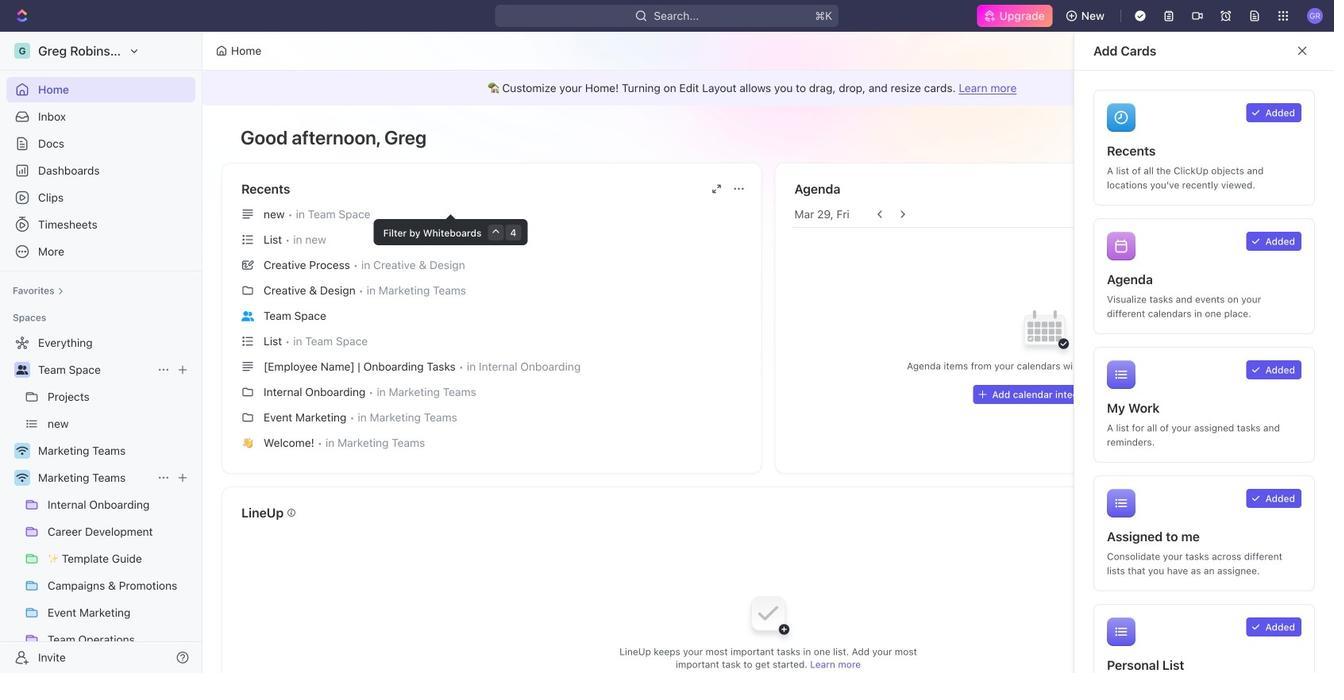 Task type: locate. For each thing, give the bounding box(es) containing it.
wifi image
[[16, 473, 28, 483]]

my work image
[[1107, 361, 1135, 389]]

alert
[[202, 71, 1334, 106]]

0 vertical spatial user group image
[[241, 311, 254, 321]]

0 horizontal spatial user group image
[[16, 365, 28, 375]]

personal list image
[[1107, 618, 1135, 646]]

1 vertical spatial user group image
[[16, 365, 28, 375]]

assigned to me image
[[1107, 489, 1135, 518]]

greg robinson's workspace, , element
[[14, 43, 30, 59]]

user group image
[[241, 311, 254, 321], [16, 365, 28, 375]]

tree
[[6, 330, 195, 673]]

sidebar navigation
[[0, 32, 206, 673]]



Task type: describe. For each thing, give the bounding box(es) containing it.
agenda image
[[1107, 232, 1135, 260]]

1 horizontal spatial user group image
[[241, 311, 254, 321]]

recents image
[[1107, 103, 1135, 132]]

wifi image
[[16, 446, 28, 456]]

tree inside sidebar navigation
[[6, 330, 195, 673]]



Task type: vqa. For each thing, say whether or not it's contained in the screenshot.
top user group image
yes



